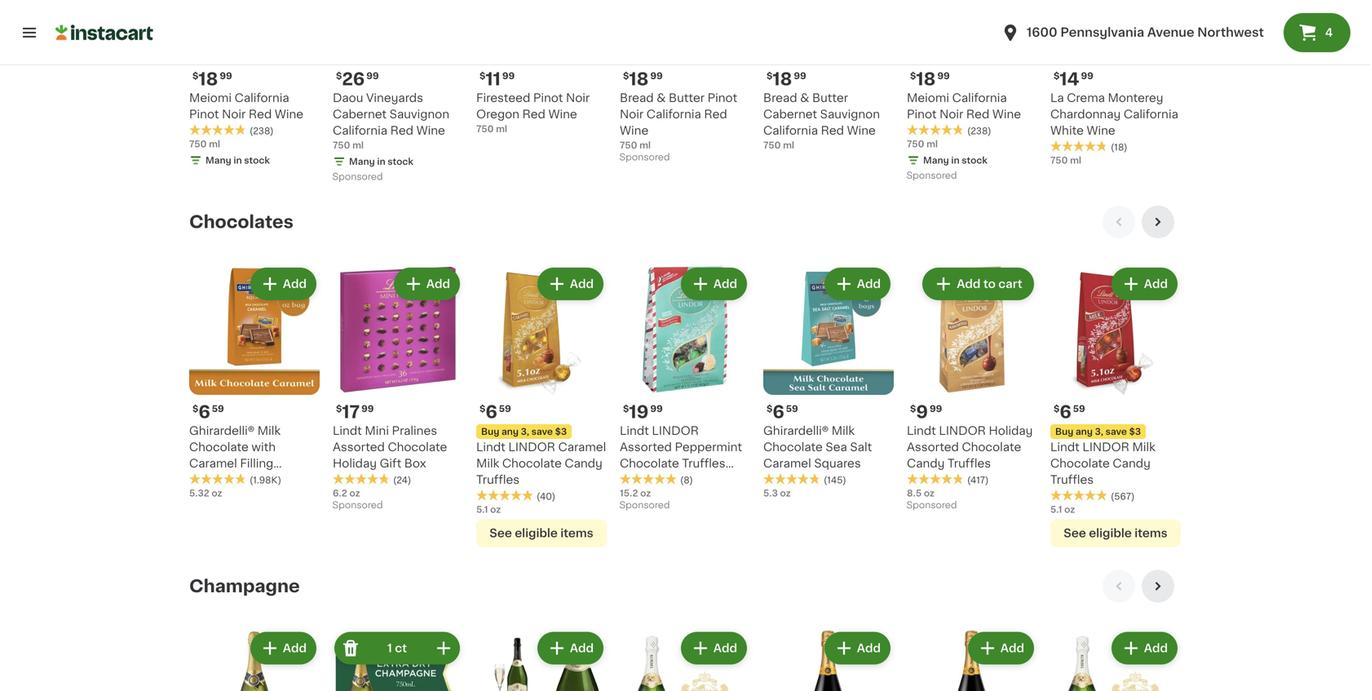 Task type: locate. For each thing, give the bounding box(es) containing it.
1 (238) from the left
[[250, 126, 274, 135]]

2 butter from the left
[[813, 92, 849, 104]]

oz right the 6.2 on the bottom left of the page
[[350, 489, 360, 498]]

1 & from the left
[[657, 92, 666, 104]]

california
[[235, 92, 289, 104], [953, 92, 1007, 104], [647, 108, 701, 120], [1124, 108, 1179, 120], [333, 125, 388, 136], [764, 125, 818, 136]]

1 buy from the left
[[481, 427, 500, 436]]

5.1 for lindt lindor caramel milk chocolate candy truffles
[[476, 505, 488, 514]]

lindor up (40)
[[509, 441, 556, 453]]

ghirardelli®
[[189, 425, 255, 436], [764, 425, 829, 436]]

0 horizontal spatial 3,
[[521, 427, 529, 436]]

1 horizontal spatial butter
[[813, 92, 849, 104]]

$ 6 59 up lindt lindor caramel milk chocolate candy truffles on the bottom left of page
[[480, 403, 511, 420]]

lindt inside lindt mini pralines assorted chocolate holiday gift box
[[333, 425, 362, 436]]

1600 pennsylvania avenue northwest
[[1027, 27, 1265, 38]]

0 horizontal spatial butter
[[669, 92, 705, 104]]

2 3, from the left
[[1095, 427, 1104, 436]]

$ 11 99
[[480, 70, 515, 88]]

truffles inside lindt lindor milk chocolate candy truffles
[[1051, 474, 1094, 485]]

buy up lindt lindor milk chocolate candy truffles
[[1056, 427, 1074, 436]]

squares inside ghirardelli® milk chocolate with caramel filling squares holiday candy
[[189, 474, 236, 485]]

milk inside the ghirardelli® milk chocolate sea salt caramel squares
[[832, 425, 855, 436]]

candy inside lindt lindor assorted peppermint chocolate truffles holiday candy bag
[[667, 474, 705, 485]]

2 horizontal spatial stock
[[962, 156, 988, 165]]

ghirardelli® inside ghirardelli® milk chocolate with caramel filling squares holiday candy
[[189, 425, 255, 436]]

1 5.1 oz from the left
[[476, 505, 501, 514]]

assorted for 9
[[907, 441, 959, 453]]

firesteed
[[476, 92, 531, 104]]

oz right the 8.5 at bottom
[[924, 489, 935, 498]]

items for lindt lindor caramel milk chocolate candy truffles
[[561, 527, 594, 539]]

2 $3 from the left
[[1130, 427, 1141, 436]]

0 horizontal spatial sauvignon
[[390, 108, 450, 120]]

bread
[[620, 92, 654, 104], [764, 92, 798, 104]]

1 sauvignon from the left
[[390, 108, 450, 120]]

1 save from the left
[[532, 427, 553, 436]]

$3 for caramel
[[555, 427, 567, 436]]

candy inside lindt lindor caramel milk chocolate candy truffles
[[565, 458, 603, 469]]

1 horizontal spatial in
[[377, 157, 386, 166]]

1 horizontal spatial see
[[1064, 527, 1087, 539]]

$ inside $ 14 99
[[1054, 71, 1060, 80]]

2 6 from the left
[[486, 403, 497, 420]]

2 5.1 oz from the left
[[1051, 505, 1075, 514]]

1 see eligible items button from the left
[[476, 519, 607, 547]]

1 horizontal spatial save
[[1106, 427, 1127, 436]]

0 horizontal spatial squares
[[189, 474, 236, 485]]

squares
[[814, 458, 861, 469], [189, 474, 236, 485]]

$ inside the $ 9 99
[[910, 404, 916, 413]]

2 buy any 3, save $3 from the left
[[1056, 427, 1141, 436]]

5.1 down lindt lindor milk chocolate candy truffles
[[1051, 505, 1063, 514]]

0 horizontal spatial meiomi california pinot noir red wine
[[189, 92, 304, 120]]

in
[[234, 156, 242, 165], [952, 156, 960, 165], [377, 157, 386, 166]]

many in stock
[[206, 156, 270, 165], [924, 156, 988, 165], [349, 157, 414, 166]]

5.1 oz down lindt lindor caramel milk chocolate candy truffles on the bottom left of page
[[476, 505, 501, 514]]

0 horizontal spatial 750 ml
[[189, 139, 220, 148]]

750 ml
[[189, 139, 220, 148], [907, 139, 938, 148], [1051, 156, 1082, 165]]

2 save from the left
[[1106, 427, 1127, 436]]

lindor inside lindt lindor milk chocolate candy truffles
[[1083, 441, 1130, 453]]

6 up ghirardelli® milk chocolate with caramel filling squares holiday candy
[[199, 403, 210, 420]]

see eligible items button
[[476, 519, 607, 547], [1051, 519, 1181, 547]]

sponsored badge image for daou vineyards cabernet sauvignon california red wine
[[333, 172, 382, 182]]

assorted down the $ 9 99
[[907, 441, 959, 453]]

meiomi california pinot noir red wine
[[189, 92, 304, 120], [907, 92, 1022, 120]]

caramel
[[558, 441, 606, 453], [189, 458, 237, 469], [764, 458, 812, 469]]

any for chocolate
[[1076, 427, 1093, 436]]

oz down lindt lindor caramel milk chocolate candy truffles on the bottom left of page
[[490, 505, 501, 514]]

see eligible items button for candy
[[476, 519, 607, 547]]

chocolate inside the ghirardelli® milk chocolate sea salt caramel squares
[[764, 441, 823, 453]]

chocolate inside lindt mini pralines assorted chocolate holiday gift box
[[388, 441, 447, 453]]

5.1 oz for lindt lindor caramel milk chocolate candy truffles
[[476, 505, 501, 514]]

3 59 from the left
[[786, 404, 798, 413]]

milk
[[258, 425, 281, 436], [832, 425, 855, 436], [1133, 441, 1156, 453], [476, 458, 500, 469]]

red inside bread & butter cabernet sauvignon california red wine 750 ml
[[821, 125, 844, 136]]

$ 6 59 up ghirardelli® milk chocolate with caramel filling squares holiday candy
[[193, 403, 224, 420]]

1 horizontal spatial see eligible items
[[1064, 527, 1168, 539]]

wine inside daou vineyards cabernet sauvignon california red wine 750 ml
[[417, 125, 445, 136]]

1 horizontal spatial 3,
[[1095, 427, 1104, 436]]

chocolate
[[189, 441, 249, 453], [388, 441, 447, 453], [764, 441, 823, 453], [962, 441, 1022, 453], [503, 458, 562, 469], [620, 458, 679, 469], [1051, 458, 1110, 469]]

truffles inside lindt lindor holiday assorted chocolate candy truffles
[[948, 458, 991, 469]]

northwest
[[1198, 27, 1265, 38]]

any up lindt lindor milk chocolate candy truffles
[[1076, 427, 1093, 436]]

oz right 5.3
[[780, 489, 791, 498]]

sponsored badge image for lindt mini pralines assorted chocolate holiday gift box
[[333, 501, 382, 510]]

see eligible items
[[490, 527, 594, 539], [1064, 527, 1168, 539]]

1 horizontal spatial meiomi california pinot noir red wine
[[907, 92, 1022, 120]]

avenue
[[1148, 27, 1195, 38]]

assorted inside lindt mini pralines assorted chocolate holiday gift box
[[333, 441, 385, 453]]

assorted
[[333, 441, 385, 453], [620, 441, 672, 453], [907, 441, 959, 453]]

$ 18 99
[[193, 70, 232, 88], [623, 70, 663, 88], [767, 70, 807, 88], [910, 70, 950, 88]]

red inside the firesteed pinot noir oregon red wine 750 ml
[[523, 108, 546, 120]]

lindor inside lindt lindor caramel milk chocolate candy truffles
[[509, 441, 556, 453]]

6 up lindt lindor milk chocolate candy truffles
[[1060, 403, 1072, 420]]

0 horizontal spatial save
[[532, 427, 553, 436]]

17
[[342, 403, 360, 420]]

milk up with
[[258, 425, 281, 436]]

26
[[342, 70, 365, 88]]

1 horizontal spatial caramel
[[558, 441, 606, 453]]

0 horizontal spatial caramel
[[189, 458, 237, 469]]

product group containing 1 ct
[[333, 629, 463, 691]]

(1.98k)
[[250, 476, 281, 485]]

0 horizontal spatial see
[[490, 527, 512, 539]]

lindt inside lindt lindor holiday assorted chocolate candy truffles
[[907, 425, 936, 436]]

2 buy from the left
[[1056, 427, 1074, 436]]

$ inside $ 26 99
[[336, 71, 342, 80]]

see for lindt lindor milk chocolate candy truffles
[[1064, 527, 1087, 539]]

butter
[[669, 92, 705, 104], [813, 92, 849, 104]]

assorted for 17
[[333, 441, 385, 453]]

0 horizontal spatial buy any 3, save $3
[[481, 427, 567, 436]]

1 ghirardelli® from the left
[[189, 425, 255, 436]]

candy inside ghirardelli® milk chocolate with caramel filling squares holiday candy
[[189, 490, 227, 502]]

5.1 down lindt lindor caramel milk chocolate candy truffles on the bottom left of page
[[476, 505, 488, 514]]

& for sauvignon
[[800, 92, 810, 104]]

lindt
[[333, 425, 362, 436], [620, 425, 649, 436], [907, 425, 936, 436], [476, 441, 506, 453], [1051, 441, 1080, 453]]

add
[[283, 278, 307, 290], [427, 278, 450, 290], [570, 278, 594, 290], [714, 278, 738, 290], [857, 278, 881, 290], [1001, 278, 1025, 290], [1144, 278, 1168, 290], [283, 642, 307, 654], [570, 642, 594, 654], [714, 642, 738, 654], [857, 642, 881, 654], [1001, 642, 1025, 654], [1144, 642, 1168, 654]]

see down lindt lindor caramel milk chocolate candy truffles on the bottom left of page
[[490, 527, 512, 539]]

2 items from the left
[[1135, 527, 1168, 539]]

buy any 3, save $3 up lindt lindor caramel milk chocolate candy truffles on the bottom left of page
[[481, 427, 567, 436]]

0 horizontal spatial &
[[657, 92, 666, 104]]

$
[[193, 71, 199, 80], [336, 71, 342, 80], [480, 71, 486, 80], [623, 71, 629, 80], [767, 71, 773, 80], [910, 71, 916, 80], [1054, 71, 1060, 80], [193, 404, 199, 413], [336, 404, 342, 413], [480, 404, 486, 413], [623, 404, 629, 413], [767, 404, 773, 413], [910, 404, 916, 413], [1054, 404, 1060, 413]]

2 ghirardelli® from the left
[[764, 425, 829, 436]]

59 up ghirardelli® milk chocolate with caramel filling squares holiday candy
[[212, 404, 224, 413]]

2 horizontal spatial caramel
[[764, 458, 812, 469]]

crema
[[1067, 92, 1105, 104]]

caramel inside ghirardelli® milk chocolate with caramel filling squares holiday candy
[[189, 458, 237, 469]]

sponsored badge image for lindt lindor holiday assorted chocolate candy truffles
[[907, 501, 957, 510]]

california inside daou vineyards cabernet sauvignon california red wine 750 ml
[[333, 125, 388, 136]]

lindor inside lindt lindor assorted peppermint chocolate truffles holiday candy bag
[[652, 425, 699, 436]]

squares for caramel
[[189, 474, 236, 485]]

1
[[387, 642, 392, 654]]

oz for ghirardelli® milk chocolate sea salt caramel squares
[[780, 489, 791, 498]]

noir inside the firesteed pinot noir oregon red wine 750 ml
[[566, 92, 590, 104]]

any
[[502, 427, 519, 436], [1076, 427, 1093, 436]]

save up lindt lindor caramel milk chocolate candy truffles on the bottom left of page
[[532, 427, 553, 436]]

items down (567)
[[1135, 527, 1168, 539]]

1 $3 from the left
[[555, 427, 567, 436]]

milk right box
[[476, 458, 500, 469]]

assorted inside lindt lindor holiday assorted chocolate candy truffles
[[907, 441, 959, 453]]

lindor for peppermint
[[652, 425, 699, 436]]

oz
[[212, 489, 222, 498], [350, 489, 360, 498], [641, 489, 651, 498], [780, 489, 791, 498], [924, 489, 935, 498], [490, 505, 501, 514], [1065, 505, 1075, 514]]

holiday inside lindt mini pralines assorted chocolate holiday gift box
[[333, 458, 377, 469]]

$ 6 59 up lindt lindor milk chocolate candy truffles
[[1054, 403, 1086, 420]]

any up lindt lindor caramel milk chocolate candy truffles on the bottom left of page
[[502, 427, 519, 436]]

0 horizontal spatial eligible
[[515, 527, 558, 539]]

oz right 5.32
[[212, 489, 222, 498]]

butter inside bread & butter pinot noir california red wine 750 ml
[[669, 92, 705, 104]]

5.1
[[476, 505, 488, 514], [1051, 505, 1063, 514]]

eligible
[[515, 527, 558, 539], [1089, 527, 1132, 539]]

save for milk
[[1106, 427, 1127, 436]]

6
[[199, 403, 210, 420], [486, 403, 497, 420], [773, 403, 785, 420], [1060, 403, 1072, 420]]

chocolate inside lindt lindor caramel milk chocolate candy truffles
[[503, 458, 562, 469]]

15.2
[[620, 489, 638, 498]]

2 eligible from the left
[[1089, 527, 1132, 539]]

ghirardelli® inside the ghirardelli® milk chocolate sea salt caramel squares
[[764, 425, 829, 436]]

1 horizontal spatial buy
[[1056, 427, 1074, 436]]

0 horizontal spatial meiomi
[[189, 92, 232, 104]]

increment quantity of andre® extra dry champagne sparkling wine image
[[434, 638, 454, 658]]

milk inside lindt lindor caramel milk chocolate candy truffles
[[476, 458, 500, 469]]

0 horizontal spatial $3
[[555, 427, 567, 436]]

2 sauvignon from the left
[[820, 108, 880, 120]]

2 cabernet from the left
[[764, 108, 818, 120]]

59 up lindt lindor milk chocolate candy truffles
[[1073, 404, 1086, 413]]

champagne
[[189, 578, 300, 595]]

see
[[490, 527, 512, 539], [1064, 527, 1087, 539]]

1 horizontal spatial see eligible items button
[[1051, 519, 1181, 547]]

lindor up (567)
[[1083, 441, 1130, 453]]

holiday inside lindt lindor assorted peppermint chocolate truffles holiday candy bag
[[620, 474, 664, 485]]

99 inside $ 26 99
[[366, 71, 379, 80]]

1 horizontal spatial meiomi
[[907, 92, 950, 104]]

1 items from the left
[[561, 527, 594, 539]]

see eligible items button down (567)
[[1051, 519, 1181, 547]]

0 horizontal spatial any
[[502, 427, 519, 436]]

0 horizontal spatial many in stock
[[206, 156, 270, 165]]

3,
[[521, 427, 529, 436], [1095, 427, 1104, 436]]

2 5.1 from the left
[[1051, 505, 1063, 514]]

1 horizontal spatial many
[[349, 157, 375, 166]]

2 assorted from the left
[[620, 441, 672, 453]]

buy up lindt lindor caramel milk chocolate candy truffles on the bottom left of page
[[481, 427, 500, 436]]

99 inside $ 14 99
[[1081, 71, 1094, 80]]

2 $ 6 59 from the left
[[480, 403, 511, 420]]

$ inside $ 11 99
[[480, 71, 486, 80]]

4 $ 18 99 from the left
[[910, 70, 950, 88]]

see eligible items for candy
[[490, 527, 594, 539]]

item carousel region
[[189, 206, 1181, 557], [189, 570, 1181, 691]]

750 inside bread & butter cabernet sauvignon california red wine 750 ml
[[764, 141, 781, 150]]

chocolates
[[189, 213, 294, 230]]

2 meiomi from the left
[[907, 92, 950, 104]]

99
[[220, 71, 232, 80], [366, 71, 379, 80], [502, 71, 515, 80], [650, 71, 663, 80], [794, 71, 807, 80], [938, 71, 950, 80], [1081, 71, 1094, 80], [362, 404, 374, 413], [651, 404, 663, 413], [930, 404, 943, 413]]

$3
[[555, 427, 567, 436], [1130, 427, 1141, 436]]

oz for lindt lindor caramel milk chocolate candy truffles
[[490, 505, 501, 514]]

red inside daou vineyards cabernet sauvignon california red wine 750 ml
[[390, 125, 414, 136]]

6.2
[[333, 489, 347, 498]]

ml inside bread & butter pinot noir california red wine 750 ml
[[640, 141, 651, 150]]

1 cabernet from the left
[[333, 108, 387, 120]]

0 horizontal spatial ghirardelli®
[[189, 425, 255, 436]]

lindor down the $ 9 99
[[939, 425, 986, 436]]

$ 9 99
[[910, 403, 943, 420]]

1 bread from the left
[[620, 92, 654, 104]]

with
[[252, 441, 276, 453]]

$ 17 99
[[336, 403, 374, 420]]

ghirardelli® up the sea
[[764, 425, 829, 436]]

2 & from the left
[[800, 92, 810, 104]]

daou vineyards cabernet sauvignon california red wine 750 ml
[[333, 92, 450, 150]]

1 5.1 from the left
[[476, 505, 488, 514]]

1 horizontal spatial ghirardelli®
[[764, 425, 829, 436]]

many
[[206, 156, 231, 165], [924, 156, 949, 165], [349, 157, 375, 166]]

bread for bread & butter cabernet sauvignon california red wine
[[764, 92, 798, 104]]

0 horizontal spatial stock
[[244, 156, 270, 165]]

99 inside $ 11 99
[[502, 71, 515, 80]]

2 horizontal spatial in
[[952, 156, 960, 165]]

oz right 15.2
[[641, 489, 651, 498]]

1 horizontal spatial assorted
[[620, 441, 672, 453]]

0 horizontal spatial items
[[561, 527, 594, 539]]

wine inside bread & butter pinot noir california red wine 750 ml
[[620, 125, 649, 136]]

add button
[[252, 269, 315, 299], [396, 269, 459, 299], [539, 269, 602, 299], [683, 269, 746, 299], [826, 269, 889, 299], [970, 269, 1033, 299], [1113, 269, 1176, 299], [252, 633, 315, 663], [539, 633, 602, 663], [683, 633, 746, 663], [826, 633, 889, 663], [970, 633, 1033, 663], [1113, 633, 1176, 663]]

0 vertical spatial squares
[[814, 458, 861, 469]]

1 vertical spatial item carousel region
[[189, 570, 1181, 691]]

oz down lindt lindor milk chocolate candy truffles
[[1065, 505, 1075, 514]]

lindor up 'peppermint'
[[652, 425, 699, 436]]

1 horizontal spatial cabernet
[[764, 108, 818, 120]]

see eligible items down (40)
[[490, 527, 594, 539]]

0 horizontal spatial 5.1 oz
[[476, 505, 501, 514]]

2 horizontal spatial 750 ml
[[1051, 156, 1082, 165]]

& inside bread & butter cabernet sauvignon california red wine 750 ml
[[800, 92, 810, 104]]

59
[[212, 404, 224, 413], [499, 404, 511, 413], [786, 404, 798, 413], [1073, 404, 1086, 413]]

vineyards
[[366, 92, 423, 104]]

1 horizontal spatial many in stock
[[349, 157, 414, 166]]

see down lindt lindor milk chocolate candy truffles
[[1064, 527, 1087, 539]]

3, up lindt lindor caramel milk chocolate candy truffles on the bottom left of page
[[521, 427, 529, 436]]

1 horizontal spatial stock
[[388, 157, 414, 166]]

ghirardelli® up with
[[189, 425, 255, 436]]

$3 for milk
[[1130, 427, 1141, 436]]

5.1 oz
[[476, 505, 501, 514], [1051, 505, 1075, 514]]

5.1 for lindt lindor milk chocolate candy truffles
[[1051, 505, 1063, 514]]

&
[[657, 92, 666, 104], [800, 92, 810, 104]]

bread inside bread & butter cabernet sauvignon california red wine 750 ml
[[764, 92, 798, 104]]

eligible down (40)
[[515, 527, 558, 539]]

1 horizontal spatial squares
[[814, 458, 861, 469]]

stock
[[244, 156, 270, 165], [962, 156, 988, 165], [388, 157, 414, 166]]

2 item carousel region from the top
[[189, 570, 1181, 691]]

see eligible items down (567)
[[1064, 527, 1168, 539]]

1 3, from the left
[[521, 427, 529, 436]]

2 bread from the left
[[764, 92, 798, 104]]

caramel inside the ghirardelli® milk chocolate sea salt caramel squares
[[764, 458, 812, 469]]

bag
[[708, 474, 730, 485]]

daou
[[333, 92, 363, 104]]

1 horizontal spatial 5.1
[[1051, 505, 1063, 514]]

1 horizontal spatial items
[[1135, 527, 1168, 539]]

★★★★★
[[189, 124, 246, 136], [189, 124, 246, 136], [907, 124, 964, 136], [907, 124, 964, 136], [1051, 140, 1108, 152], [1051, 140, 1108, 152], [189, 473, 246, 485], [189, 473, 246, 485], [333, 473, 390, 485], [333, 473, 390, 485], [620, 473, 677, 485], [620, 473, 677, 485], [764, 473, 821, 485], [764, 473, 821, 485], [907, 473, 964, 485], [907, 473, 964, 485], [476, 490, 534, 501], [476, 490, 534, 501], [1051, 490, 1108, 501], [1051, 490, 1108, 501]]

bread & butter pinot noir california red wine 750 ml
[[620, 92, 738, 150]]

1 any from the left
[[502, 427, 519, 436]]

2 any from the left
[[1076, 427, 1093, 436]]

& inside bread & butter pinot noir california red wine 750 ml
[[657, 92, 666, 104]]

1 assorted from the left
[[333, 441, 385, 453]]

ml inside bread & butter cabernet sauvignon california red wine 750 ml
[[783, 141, 795, 150]]

0 horizontal spatial 5.1
[[476, 505, 488, 514]]

1 horizontal spatial buy any 3, save $3
[[1056, 427, 1141, 436]]

squares inside the ghirardelli® milk chocolate sea salt caramel squares
[[814, 458, 861, 469]]

box
[[404, 458, 426, 469]]

59 up lindt lindor caramel milk chocolate candy truffles on the bottom left of page
[[499, 404, 511, 413]]

cabernet
[[333, 108, 387, 120], [764, 108, 818, 120]]

3 assorted from the left
[[907, 441, 959, 453]]

99 inside the $ 19 99
[[651, 404, 663, 413]]

2 $ 18 99 from the left
[[623, 70, 663, 88]]

$ 14 99
[[1054, 70, 1094, 88]]

candy
[[565, 458, 603, 469], [907, 458, 945, 469], [1113, 458, 1151, 469], [667, 474, 705, 485], [189, 490, 227, 502]]

0 horizontal spatial see eligible items button
[[476, 519, 607, 547]]

0 horizontal spatial see eligible items
[[490, 527, 594, 539]]

buy for lindt lindor milk chocolate candy truffles
[[1056, 427, 1074, 436]]

1 see from the left
[[490, 527, 512, 539]]

pinot
[[533, 92, 563, 104], [708, 92, 738, 104], [189, 108, 219, 120], [907, 108, 937, 120]]

59 up the ghirardelli® milk chocolate sea salt caramel squares
[[786, 404, 798, 413]]

0 horizontal spatial cabernet
[[333, 108, 387, 120]]

lindor inside lindt lindor holiday assorted chocolate candy truffles
[[939, 425, 986, 436]]

see eligible items button down (40)
[[476, 519, 607, 547]]

1 eligible from the left
[[515, 527, 558, 539]]

0 horizontal spatial (238)
[[250, 126, 274, 135]]

butter inside bread & butter cabernet sauvignon california red wine 750 ml
[[813, 92, 849, 104]]

ghirardelli® milk chocolate with caramel filling squares holiday candy
[[189, 425, 283, 502]]

1 item carousel region from the top
[[189, 206, 1181, 557]]

wine
[[275, 108, 304, 120], [549, 108, 577, 120], [993, 108, 1022, 120], [417, 125, 445, 136], [620, 125, 649, 136], [847, 125, 876, 136], [1087, 125, 1116, 136]]

milk up the sea
[[832, 425, 855, 436]]

items down lindt lindor caramel milk chocolate candy truffles on the bottom left of page
[[561, 527, 594, 539]]

truffles inside lindt lindor caramel milk chocolate candy truffles
[[476, 474, 520, 485]]

2 horizontal spatial assorted
[[907, 441, 959, 453]]

bread inside bread & butter pinot noir california red wine 750 ml
[[620, 92, 654, 104]]

1 butter from the left
[[669, 92, 705, 104]]

lindt inside lindt lindor assorted peppermint chocolate truffles holiday candy bag
[[620, 425, 649, 436]]

buy any 3, save $3 for chocolate
[[481, 427, 567, 436]]

3, up lindt lindor milk chocolate candy truffles
[[1095, 427, 1104, 436]]

eligible down (567)
[[1089, 527, 1132, 539]]

2 18 from the left
[[629, 70, 649, 88]]

butter for cabernet
[[813, 92, 849, 104]]

1 horizontal spatial 5.1 oz
[[1051, 505, 1075, 514]]

1 6 from the left
[[199, 403, 210, 420]]

1 horizontal spatial $3
[[1130, 427, 1141, 436]]

0 horizontal spatial buy
[[481, 427, 500, 436]]

squares down the sea
[[814, 458, 861, 469]]

$3 up lindt lindor milk chocolate candy truffles
[[1130, 427, 1141, 436]]

sponsored badge image
[[620, 153, 669, 162], [907, 171, 957, 181], [333, 172, 382, 182], [333, 501, 382, 510], [620, 501, 669, 510], [907, 501, 957, 510]]

$3 up lindt lindor caramel milk chocolate candy truffles on the bottom left of page
[[555, 427, 567, 436]]

wine inside bread & butter cabernet sauvignon california red wine 750 ml
[[847, 125, 876, 136]]

1 vertical spatial squares
[[189, 474, 236, 485]]

assorted down "mini"
[[333, 441, 385, 453]]

1 see eligible items from the left
[[490, 527, 594, 539]]

$ 6 59 up the ghirardelli® milk chocolate sea salt caramel squares
[[767, 403, 798, 420]]

2 see eligible items button from the left
[[1051, 519, 1181, 547]]

california inside bread & butter pinot noir california red wine 750 ml
[[647, 108, 701, 120]]

0 vertical spatial item carousel region
[[189, 206, 1181, 557]]

1 horizontal spatial sauvignon
[[820, 108, 880, 120]]

save up lindt lindor milk chocolate candy truffles
[[1106, 427, 1127, 436]]

buy any 3, save $3 up lindt lindor milk chocolate candy truffles
[[1056, 427, 1141, 436]]

2 horizontal spatial many
[[924, 156, 949, 165]]

see eligible items for truffles
[[1064, 527, 1168, 539]]

5.1 oz down lindt lindor milk chocolate candy truffles
[[1051, 505, 1075, 514]]

product group
[[333, 0, 463, 186], [620, 0, 751, 166], [907, 0, 1038, 185], [189, 264, 320, 502], [333, 264, 463, 514], [476, 264, 607, 547], [620, 264, 751, 514], [764, 264, 894, 500], [907, 264, 1038, 514], [1051, 264, 1181, 547], [189, 629, 320, 691], [333, 629, 463, 691], [476, 629, 607, 691], [620, 629, 751, 691], [764, 629, 894, 691], [907, 629, 1038, 691], [1051, 629, 1181, 691]]

(238)
[[250, 126, 274, 135], [968, 126, 992, 135]]

99 inside the $ 9 99
[[930, 404, 943, 413]]

1 horizontal spatial (238)
[[968, 126, 992, 135]]

$ 6 59
[[193, 403, 224, 420], [480, 403, 511, 420], [767, 403, 798, 420], [1054, 403, 1086, 420]]

4
[[1326, 27, 1334, 38]]

1 $ 6 59 from the left
[[193, 403, 224, 420]]

california inside la crema monterey chardonnay california white wine
[[1124, 108, 1179, 120]]

1 horizontal spatial &
[[800, 92, 810, 104]]

6 up the ghirardelli® milk chocolate sea salt caramel squares
[[773, 403, 785, 420]]

1 horizontal spatial bread
[[764, 92, 798, 104]]

assorted down the $ 19 99
[[620, 441, 672, 453]]

1 buy any 3, save $3 from the left
[[481, 427, 567, 436]]

firesteed pinot noir oregon red wine 750 ml
[[476, 92, 590, 133]]

item carousel region containing chocolates
[[189, 206, 1181, 557]]

1 horizontal spatial any
[[1076, 427, 1093, 436]]

1 horizontal spatial eligible
[[1089, 527, 1132, 539]]

milk inside ghirardelli® milk chocolate with caramel filling squares holiday candy
[[258, 425, 281, 436]]

6 up lindt lindor caramel milk chocolate candy truffles on the bottom left of page
[[486, 403, 497, 420]]

meiomi
[[189, 92, 232, 104], [907, 92, 950, 104]]

2 see eligible items from the left
[[1064, 527, 1168, 539]]

0 horizontal spatial bread
[[620, 92, 654, 104]]

holiday
[[989, 425, 1033, 436], [333, 458, 377, 469], [239, 474, 283, 485], [620, 474, 664, 485]]

2 see from the left
[[1064, 527, 1087, 539]]

squares up 5.32 oz
[[189, 474, 236, 485]]

0 horizontal spatial assorted
[[333, 441, 385, 453]]

milk up (567)
[[1133, 441, 1156, 453]]

sea
[[826, 441, 848, 453]]

lindor
[[652, 425, 699, 436], [939, 425, 986, 436], [509, 441, 556, 453], [1083, 441, 1130, 453]]

stock inside product "group"
[[388, 157, 414, 166]]



Task type: vqa. For each thing, say whether or not it's contained in the screenshot.
Card within DROPDOWN BUTTON
no



Task type: describe. For each thing, give the bounding box(es) containing it.
5.3 oz
[[764, 489, 791, 498]]

holiday inside ghirardelli® milk chocolate with caramel filling squares holiday candy
[[239, 474, 283, 485]]

lindor for chocolate
[[1083, 441, 1130, 453]]

$ 26 99
[[336, 70, 379, 88]]

(40)
[[537, 492, 556, 501]]

lindt mini pralines assorted chocolate holiday gift box
[[333, 425, 447, 469]]

california inside bread & butter cabernet sauvignon california red wine 750 ml
[[764, 125, 818, 136]]

4 6 from the left
[[1060, 403, 1072, 420]]

sponsored badge image for lindt lindor assorted peppermint chocolate truffles holiday candy bag
[[620, 501, 669, 510]]

1600 pennsylvania avenue northwest button
[[1001, 10, 1265, 55]]

1 meiomi from the left
[[189, 92, 232, 104]]

$ inside the $ 19 99
[[623, 404, 629, 413]]

noir inside bread & butter pinot noir california red wine 750 ml
[[620, 108, 644, 120]]

3, for candy
[[1095, 427, 1104, 436]]

sauvignon inside bread & butter cabernet sauvignon california red wine 750 ml
[[820, 108, 880, 120]]

product group containing 9
[[907, 264, 1038, 514]]

lindt lindor holiday assorted chocolate candy truffles
[[907, 425, 1033, 469]]

cabernet inside bread & butter cabernet sauvignon california red wine 750 ml
[[764, 108, 818, 120]]

sauvignon inside daou vineyards cabernet sauvignon california red wine 750 ml
[[390, 108, 450, 120]]

sponsored badge image for bread & butter pinot noir california red wine
[[620, 153, 669, 162]]

product group containing 19
[[620, 264, 751, 514]]

wine inside the firesteed pinot noir oregon red wine 750 ml
[[549, 108, 577, 120]]

in inside product "group"
[[377, 157, 386, 166]]

1 meiomi california pinot noir red wine from the left
[[189, 92, 304, 120]]

15.2 oz
[[620, 489, 651, 498]]

salt
[[850, 441, 872, 453]]

many inside product "group"
[[349, 157, 375, 166]]

3 $ 6 59 from the left
[[767, 403, 798, 420]]

5.3
[[764, 489, 778, 498]]

2 (238) from the left
[[968, 126, 992, 135]]

oregon
[[476, 108, 520, 120]]

bread & butter cabernet sauvignon california red wine 750 ml
[[764, 92, 880, 150]]

wine inside la crema monterey chardonnay california white wine
[[1087, 125, 1116, 136]]

8.5
[[907, 489, 922, 498]]

pinot inside the firesteed pinot noir oregon red wine 750 ml
[[533, 92, 563, 104]]

chocolate inside ghirardelli® milk chocolate with caramel filling squares holiday candy
[[189, 441, 249, 453]]

6.2 oz
[[333, 489, 360, 498]]

buy for lindt lindor caramel milk chocolate candy truffles
[[481, 427, 500, 436]]

11
[[486, 70, 501, 88]]

lindt inside lindt lindor caramel milk chocolate candy truffles
[[476, 441, 506, 453]]

butter for pinot
[[669, 92, 705, 104]]

14
[[1060, 70, 1080, 88]]

instacart logo image
[[55, 23, 153, 42]]

$ inside $ 17 99
[[336, 404, 342, 413]]

lindt lindor caramel milk chocolate candy truffles
[[476, 441, 606, 485]]

1600
[[1027, 27, 1058, 38]]

2 horizontal spatial many in stock
[[924, 156, 988, 165]]

lindt lindor milk chocolate candy truffles
[[1051, 441, 1156, 485]]

holiday inside lindt lindor holiday assorted chocolate candy truffles
[[989, 425, 1033, 436]]

19
[[629, 403, 649, 420]]

chocolate inside lindt lindor holiday assorted chocolate candy truffles
[[962, 441, 1022, 453]]

(8)
[[680, 476, 693, 485]]

8.5 oz
[[907, 489, 935, 498]]

pralines
[[392, 425, 437, 436]]

monterey
[[1108, 92, 1164, 104]]

9
[[916, 403, 928, 420]]

caramel inside lindt lindor caramel milk chocolate candy truffles
[[558, 441, 606, 453]]

eligible for candy
[[515, 527, 558, 539]]

750 inside daou vineyards cabernet sauvignon california red wine 750 ml
[[333, 141, 350, 150]]

lindt for 17
[[333, 425, 362, 436]]

4 $ 6 59 from the left
[[1054, 403, 1086, 420]]

1 59 from the left
[[212, 404, 224, 413]]

ml inside daou vineyards cabernet sauvignon california red wine 750 ml
[[352, 141, 364, 150]]

3 $ 18 99 from the left
[[767, 70, 807, 88]]

milk inside lindt lindor milk chocolate candy truffles
[[1133, 441, 1156, 453]]

assorted inside lindt lindor assorted peppermint chocolate truffles holiday candy bag
[[620, 441, 672, 453]]

1 horizontal spatial 750 ml
[[907, 139, 938, 148]]

4 18 from the left
[[916, 70, 936, 88]]

peppermint
[[675, 441, 742, 453]]

(417)
[[968, 476, 989, 485]]

many in stock inside product "group"
[[349, 157, 414, 166]]

5.1 oz for lindt lindor milk chocolate candy truffles
[[1051, 505, 1075, 514]]

any for milk
[[502, 427, 519, 436]]

gift
[[380, 458, 402, 469]]

oz for lindt lindor milk chocolate candy truffles
[[1065, 505, 1075, 514]]

4 button
[[1284, 13, 1351, 52]]

(24)
[[393, 476, 411, 485]]

5.32 oz
[[189, 489, 222, 498]]

chardonnay
[[1051, 108, 1121, 120]]

ml inside the firesteed pinot noir oregon red wine 750 ml
[[496, 124, 507, 133]]

product group containing 17
[[333, 264, 463, 514]]

5.32
[[189, 489, 209, 498]]

oz for lindt mini pralines assorted chocolate holiday gift box
[[350, 489, 360, 498]]

la
[[1051, 92, 1064, 104]]

1 18 from the left
[[199, 70, 218, 88]]

0 horizontal spatial in
[[234, 156, 242, 165]]

oz for lindt lindor holiday assorted chocolate candy truffles
[[924, 489, 935, 498]]

red inside bread & butter pinot noir california red wine 750 ml
[[704, 108, 728, 120]]

lindt inside lindt lindor milk chocolate candy truffles
[[1051, 441, 1080, 453]]

99 inside $ 17 99
[[362, 404, 374, 413]]

oz for lindt lindor assorted peppermint chocolate truffles holiday candy bag
[[641, 489, 651, 498]]

2 59 from the left
[[499, 404, 511, 413]]

squares for salt
[[814, 458, 861, 469]]

lindt for 9
[[907, 425, 936, 436]]

ct
[[395, 642, 407, 654]]

eligible for truffles
[[1089, 527, 1132, 539]]

750 inside bread & butter pinot noir california red wine 750 ml
[[620, 141, 638, 150]]

1 ct
[[387, 642, 407, 654]]

mini
[[365, 425, 389, 436]]

(18)
[[1111, 143, 1128, 152]]

(567)
[[1111, 492, 1135, 501]]

pinot inside bread & butter pinot noir california red wine 750 ml
[[708, 92, 738, 104]]

item carousel region containing champagne
[[189, 570, 1181, 691]]

2 meiomi california pinot noir red wine from the left
[[907, 92, 1022, 120]]

la crema monterey chardonnay california white wine
[[1051, 92, 1179, 136]]

items for lindt lindor milk chocolate candy truffles
[[1135, 527, 1168, 539]]

sponsored badge image for meiomi california pinot noir red wine
[[907, 171, 957, 181]]

3 6 from the left
[[773, 403, 785, 420]]

oz for ghirardelli® milk chocolate with caramel filling squares holiday candy
[[212, 489, 222, 498]]

lindor for milk
[[509, 441, 556, 453]]

0 horizontal spatial many
[[206, 156, 231, 165]]

remove andre® extra dry champagne sparkling wine image
[[341, 638, 361, 658]]

chocolate inside lindt lindor milk chocolate candy truffles
[[1051, 458, 1110, 469]]

1 $ 18 99 from the left
[[193, 70, 232, 88]]

product group containing 26
[[333, 0, 463, 186]]

lindor for assorted
[[939, 425, 986, 436]]

see eligible items button for truffles
[[1051, 519, 1181, 547]]

(145)
[[824, 476, 847, 485]]

3 18 from the left
[[773, 70, 792, 88]]

candy inside lindt lindor holiday assorted chocolate candy truffles
[[907, 458, 945, 469]]

750 inside the firesteed pinot noir oregon red wine 750 ml
[[476, 124, 494, 133]]

save for caramel
[[532, 427, 553, 436]]

$ 19 99
[[623, 403, 663, 420]]

lindt for 19
[[620, 425, 649, 436]]

ghirardelli® for sea
[[764, 425, 829, 436]]

white
[[1051, 125, 1084, 136]]

pennsylvania
[[1061, 27, 1145, 38]]

candy inside lindt lindor milk chocolate candy truffles
[[1113, 458, 1151, 469]]

truffles inside lindt lindor assorted peppermint chocolate truffles holiday candy bag
[[682, 458, 726, 469]]

chocolate inside lindt lindor assorted peppermint chocolate truffles holiday candy bag
[[620, 458, 679, 469]]

ghirardelli® milk chocolate sea salt caramel squares
[[764, 425, 872, 469]]

bread for bread & butter pinot noir california red wine
[[620, 92, 654, 104]]

buy any 3, save $3 for candy
[[1056, 427, 1141, 436]]

filling
[[240, 458, 274, 469]]

lindt lindor assorted peppermint chocolate truffles holiday candy bag
[[620, 425, 742, 485]]

& for noir
[[657, 92, 666, 104]]

cabernet inside daou vineyards cabernet sauvignon california red wine 750 ml
[[333, 108, 387, 120]]

4 59 from the left
[[1073, 404, 1086, 413]]

3, for chocolate
[[521, 427, 529, 436]]

see for lindt lindor caramel milk chocolate candy truffles
[[490, 527, 512, 539]]

ghirardelli® for with
[[189, 425, 255, 436]]



